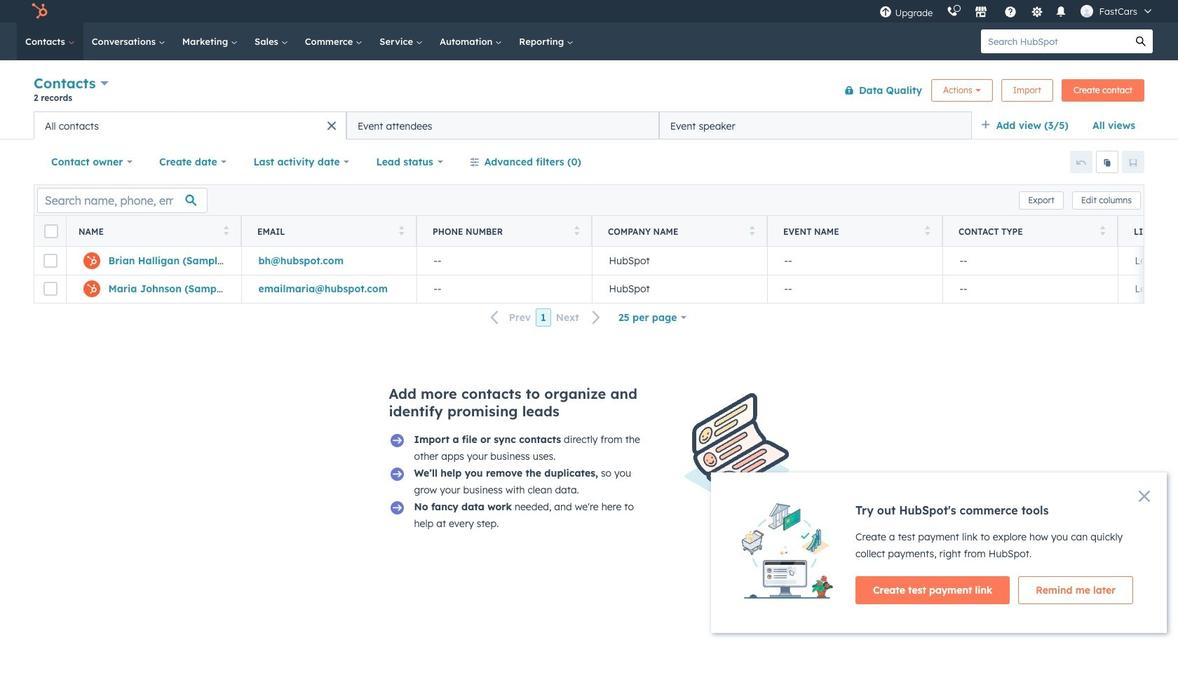 Task type: vqa. For each thing, say whether or not it's contained in the screenshot.
"RECORDS"
no



Task type: locate. For each thing, give the bounding box(es) containing it.
1 press to sort. element from the left
[[223, 226, 229, 238]]

3 press to sort. image from the left
[[925, 226, 930, 235]]

press to sort. element
[[223, 226, 229, 238], [399, 226, 404, 238], [574, 226, 580, 238], [750, 226, 755, 238], [925, 226, 930, 238], [1101, 226, 1106, 238]]

press to sort. image for 5th press to sort. element from right
[[399, 226, 404, 235]]

4 press to sort. image from the left
[[1101, 226, 1106, 235]]

1 horizontal spatial press to sort. image
[[574, 226, 580, 235]]

2 press to sort. image from the left
[[750, 226, 755, 235]]

close image
[[1139, 491, 1151, 502]]

banner
[[34, 72, 1145, 112]]

4 press to sort. element from the left
[[750, 226, 755, 238]]

press to sort. image
[[399, 226, 404, 235], [750, 226, 755, 235], [925, 226, 930, 235], [1101, 226, 1106, 235]]

3 press to sort. element from the left
[[574, 226, 580, 238]]

press to sort. image
[[223, 226, 229, 235], [574, 226, 580, 235]]

1 press to sort. image from the left
[[399, 226, 404, 235]]

0 horizontal spatial press to sort. image
[[223, 226, 229, 235]]

menu
[[873, 0, 1162, 22]]

press to sort. image for 5th press to sort. element from the left
[[925, 226, 930, 235]]



Task type: describe. For each thing, give the bounding box(es) containing it.
press to sort. image for 3rd press to sort. element from right
[[750, 226, 755, 235]]

2 press to sort. image from the left
[[574, 226, 580, 235]]

Search HubSpot search field
[[982, 29, 1130, 53]]

1 press to sort. image from the left
[[223, 226, 229, 235]]

christina overa image
[[1082, 5, 1094, 18]]

marketplaces image
[[976, 6, 988, 19]]

5 press to sort. element from the left
[[925, 226, 930, 238]]

6 press to sort. element from the left
[[1101, 226, 1106, 238]]

press to sort. image for sixth press to sort. element
[[1101, 226, 1106, 235]]

Search name, phone, email addresses, or company search field
[[37, 188, 208, 213]]

2 press to sort. element from the left
[[399, 226, 404, 238]]

pagination navigation
[[483, 309, 610, 327]]



